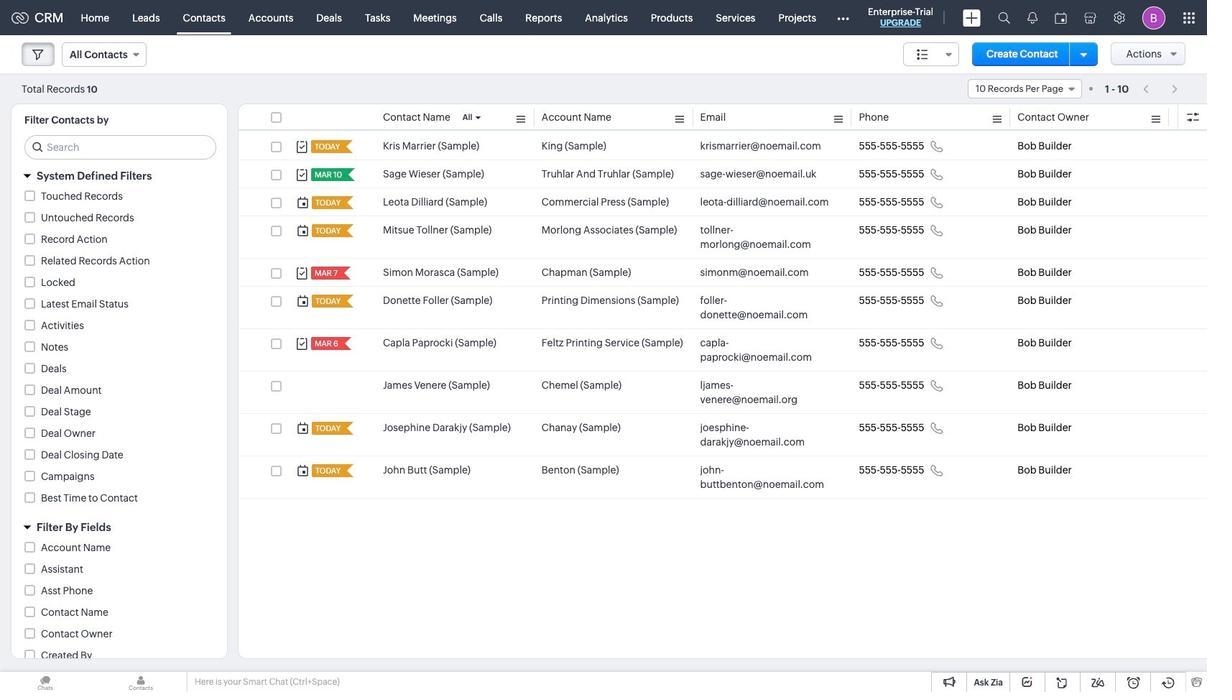 Task type: locate. For each thing, give the bounding box(es) containing it.
none field size
[[903, 42, 959, 66]]

row group
[[239, 132, 1207, 499]]

navigation
[[1136, 78, 1186, 99]]

search image
[[998, 11, 1010, 24]]

create menu element
[[954, 0, 990, 35]]

profile image
[[1143, 6, 1166, 29]]

Search text field
[[25, 136, 216, 159]]

None field
[[62, 42, 146, 67], [903, 42, 959, 66], [968, 79, 1082, 98], [62, 42, 146, 67], [968, 79, 1082, 98]]

logo image
[[11, 12, 29, 23]]

Other Modules field
[[828, 6, 859, 29]]



Task type: describe. For each thing, give the bounding box(es) containing it.
size image
[[917, 48, 929, 61]]

signals element
[[1019, 0, 1046, 35]]

create menu image
[[963, 9, 981, 26]]

calendar image
[[1055, 12, 1067, 23]]

profile element
[[1134, 0, 1174, 35]]

signals image
[[1028, 11, 1038, 24]]

search element
[[990, 0, 1019, 35]]

contacts image
[[96, 672, 186, 692]]

chats image
[[0, 672, 91, 692]]



Task type: vqa. For each thing, say whether or not it's contained in the screenshot.
text field
no



